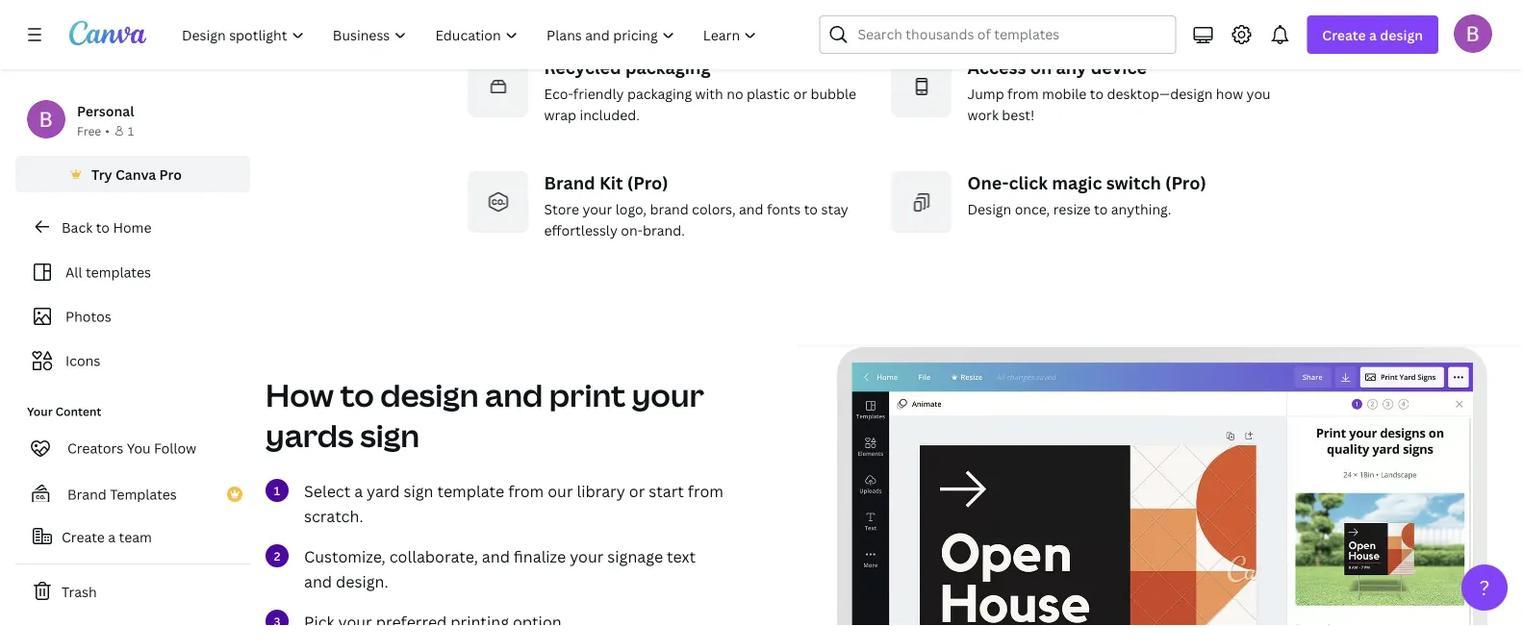 Task type: vqa. For each thing, say whether or not it's contained in the screenshot.


Task type: locate. For each thing, give the bounding box(es) containing it.
1 (pro) from the left
[[627, 171, 669, 194]]

recycled
[[544, 55, 621, 79]]

resize
[[1054, 200, 1091, 218]]

content
[[55, 404, 101, 420]]

(pro) up anything.
[[1166, 171, 1207, 194]]

brand
[[650, 200, 689, 218]]

how
[[266, 374, 334, 416]]

brand kit (pro) image
[[467, 171, 529, 233]]

signage
[[608, 547, 663, 567]]

from right 'start'
[[688, 481, 724, 502]]

store
[[544, 200, 579, 218]]

brand up create a team
[[67, 486, 107, 504]]

your inside the 'brand kit (pro) store your logo, brand colors, and fonts to stay effortlessly on-brand.'
[[583, 200, 612, 218]]

back to home link
[[15, 208, 250, 246]]

and down customize,
[[304, 572, 332, 592]]

1 vertical spatial your
[[632, 374, 704, 416]]

create
[[1323, 26, 1366, 44], [62, 528, 105, 546]]

(pro) up logo,
[[627, 171, 669, 194]]

0 horizontal spatial design
[[380, 374, 479, 416]]

a inside select a yard sign template from our library or start from scratch.
[[354, 481, 363, 502]]

photos link
[[27, 298, 239, 335]]

to right mobile
[[1090, 84, 1104, 103]]

or inside recycled packaging eco-friendly packaging with no plastic or bubble wrap included.
[[794, 84, 808, 103]]

colors,
[[692, 200, 736, 218]]

your for (pro)
[[583, 200, 612, 218]]

0 horizontal spatial or
[[629, 481, 645, 502]]

effortlessly
[[544, 221, 618, 239]]

and inside the 'brand kit (pro) store your logo, brand colors, and fonts to stay effortlessly on-brand.'
[[739, 200, 764, 218]]

home
[[113, 218, 152, 236]]

one-click magic switch (pro) image
[[891, 171, 952, 233]]

0 horizontal spatial create
[[62, 528, 105, 546]]

2 (pro) from the left
[[1166, 171, 1207, 194]]

your up effortlessly
[[583, 200, 612, 218]]

brand for templates
[[67, 486, 107, 504]]

your right print
[[632, 374, 704, 416]]

design for a
[[1380, 26, 1423, 44]]

or left 'start'
[[629, 481, 645, 502]]

design
[[1380, 26, 1423, 44], [380, 374, 479, 416]]

our
[[548, 481, 573, 502]]

1 vertical spatial brand
[[67, 486, 107, 504]]

free
[[77, 123, 101, 139]]

•
[[105, 123, 110, 139]]

sign right yard
[[404, 481, 434, 502]]

photos
[[65, 308, 111, 326]]

brand up store at the top of page
[[544, 171, 595, 194]]

collaborate,
[[390, 547, 478, 567]]

how
[[1216, 84, 1244, 103]]

to left stay
[[804, 200, 818, 218]]

create inside create a team button
[[62, 528, 105, 546]]

pro
[[159, 165, 182, 183]]

and
[[739, 200, 764, 218], [485, 374, 543, 416], [482, 547, 510, 567], [304, 572, 332, 592]]

from up best!
[[1008, 84, 1039, 103]]

and left print
[[485, 374, 543, 416]]

1 horizontal spatial brand
[[544, 171, 595, 194]]

creators
[[67, 439, 123, 458]]

packaging up with
[[626, 55, 711, 79]]

from
[[1008, 84, 1039, 103], [508, 481, 544, 502], [688, 481, 724, 502]]

a for team
[[108, 528, 116, 546]]

your inside customize, collaborate, and finalize your signage text and design.
[[570, 547, 604, 567]]

customize,
[[304, 547, 386, 567]]

kit
[[600, 171, 623, 194]]

a for yard
[[354, 481, 363, 502]]

personal
[[77, 102, 134, 120]]

1 horizontal spatial or
[[794, 84, 808, 103]]

your right 'finalize'
[[570, 547, 604, 567]]

design
[[968, 200, 1012, 218]]

start
[[649, 481, 684, 502]]

to right how
[[340, 374, 374, 416]]

back
[[62, 218, 93, 236]]

trash
[[62, 583, 97, 601]]

brand inside brand templates link
[[67, 486, 107, 504]]

trash link
[[15, 573, 250, 611]]

brand.
[[643, 221, 685, 239]]

0 vertical spatial or
[[794, 84, 808, 103]]

magic
[[1052, 171, 1103, 194]]

0 vertical spatial design
[[1380, 26, 1423, 44]]

0 horizontal spatial from
[[508, 481, 544, 502]]

from left our
[[508, 481, 544, 502]]

best!
[[1002, 105, 1035, 124]]

0 horizontal spatial brand
[[67, 486, 107, 504]]

or inside select a yard sign template from our library or start from scratch.
[[629, 481, 645, 502]]

to right resize
[[1094, 200, 1108, 218]]

1 vertical spatial create
[[62, 528, 105, 546]]

access on any device jump from mobile to desktop—design how you work best!
[[968, 55, 1271, 124]]

or right plastic
[[794, 84, 808, 103]]

how to design and print your yards sign
[[266, 374, 704, 457]]

sign inside how to design and print your yards sign
[[360, 415, 420, 457]]

design inside how to design and print your yards sign
[[380, 374, 479, 416]]

1 horizontal spatial a
[[354, 481, 363, 502]]

your
[[583, 200, 612, 218], [632, 374, 704, 416], [570, 547, 604, 567]]

0 horizontal spatial (pro)
[[627, 171, 669, 194]]

0 vertical spatial brand
[[544, 171, 595, 194]]

all
[[65, 263, 82, 282]]

1 vertical spatial or
[[629, 481, 645, 502]]

packaging left with
[[627, 84, 692, 103]]

fonts
[[767, 200, 801, 218]]

2 horizontal spatial from
[[1008, 84, 1039, 103]]

0 vertical spatial sign
[[360, 415, 420, 457]]

a inside create a team button
[[108, 528, 116, 546]]

from inside access on any device jump from mobile to desktop—design how you work best!
[[1008, 84, 1039, 103]]

1 horizontal spatial design
[[1380, 26, 1423, 44]]

brand inside the 'brand kit (pro) store your logo, brand colors, and fonts to stay effortlessly on-brand.'
[[544, 171, 595, 194]]

design for to
[[380, 374, 479, 416]]

1 horizontal spatial (pro)
[[1166, 171, 1207, 194]]

create a team
[[62, 528, 152, 546]]

from for device
[[1008, 84, 1039, 103]]

1 horizontal spatial create
[[1323, 26, 1366, 44]]

sign inside select a yard sign template from our library or start from scratch.
[[404, 481, 434, 502]]

1 vertical spatial design
[[380, 374, 479, 416]]

create inside dropdown button
[[1323, 26, 1366, 44]]

0 vertical spatial your
[[583, 200, 612, 218]]

or
[[794, 84, 808, 103], [629, 481, 645, 502]]

jump
[[968, 84, 1004, 103]]

mobile
[[1042, 84, 1087, 103]]

2 horizontal spatial a
[[1370, 26, 1377, 44]]

to inside one-click magic switch (pro) design once, resize to anything.
[[1094, 200, 1108, 218]]

plastic
[[747, 84, 790, 103]]

2 vertical spatial a
[[108, 528, 116, 546]]

design inside dropdown button
[[1380, 26, 1423, 44]]

one-click magic switch (pro) design once, resize to anything.
[[968, 171, 1207, 218]]

no
[[727, 84, 744, 103]]

to
[[1090, 84, 1104, 103], [804, 200, 818, 218], [1094, 200, 1108, 218], [96, 218, 110, 236], [340, 374, 374, 416]]

a
[[1370, 26, 1377, 44], [354, 481, 363, 502], [108, 528, 116, 546]]

logo,
[[616, 200, 647, 218]]

sign up yard
[[360, 415, 420, 457]]

brand templates
[[67, 486, 177, 504]]

anything.
[[1111, 200, 1172, 218]]

1 vertical spatial sign
[[404, 481, 434, 502]]

0 horizontal spatial a
[[108, 528, 116, 546]]

2 vertical spatial your
[[570, 547, 604, 567]]

0 vertical spatial create
[[1323, 26, 1366, 44]]

1 horizontal spatial from
[[688, 481, 724, 502]]

finalize
[[514, 547, 566, 567]]

your content
[[27, 404, 101, 420]]

None search field
[[819, 15, 1176, 54]]

0 vertical spatial a
[[1370, 26, 1377, 44]]

free •
[[77, 123, 110, 139]]

your for and
[[570, 547, 604, 567]]

and left fonts
[[739, 200, 764, 218]]

a inside the create a design dropdown button
[[1370, 26, 1377, 44]]

packaging
[[626, 55, 711, 79], [627, 84, 692, 103]]

friendly
[[573, 84, 624, 103]]

1 vertical spatial a
[[354, 481, 363, 502]]



Task type: describe. For each thing, give the bounding box(es) containing it.
and left 'finalize'
[[482, 547, 510, 567]]

icons
[[65, 352, 100, 370]]

how to design and print your yards sign image
[[797, 347, 1524, 627]]

to inside how to design and print your yards sign
[[340, 374, 374, 416]]

create for create a design
[[1323, 26, 1366, 44]]

click
[[1009, 171, 1048, 194]]

you
[[127, 439, 151, 458]]

to right back
[[96, 218, 110, 236]]

recycled packaging image
[[467, 56, 529, 117]]

eco-
[[544, 84, 573, 103]]

creators you follow link
[[15, 429, 250, 468]]

any
[[1056, 55, 1087, 79]]

library
[[577, 481, 625, 502]]

on
[[1030, 55, 1052, 79]]

try canva pro button
[[15, 156, 250, 192]]

bubble
[[811, 84, 857, 103]]

customize, collaborate, and finalize your signage text and design.
[[304, 547, 696, 592]]

or for packaging
[[794, 84, 808, 103]]

create for create a team
[[62, 528, 105, 546]]

creators you follow
[[67, 439, 196, 458]]

recycled packaging eco-friendly packaging with no plastic or bubble wrap included.
[[544, 55, 857, 124]]

all templates
[[65, 263, 151, 282]]

brand templates link
[[15, 475, 250, 514]]

to inside access on any device jump from mobile to desktop—design how you work best!
[[1090, 84, 1104, 103]]

top level navigation element
[[169, 15, 773, 54]]

(pro) inside one-click magic switch (pro) design once, resize to anything.
[[1166, 171, 1207, 194]]

you
[[1247, 84, 1271, 103]]

try
[[92, 165, 112, 183]]

work
[[968, 105, 999, 124]]

once,
[[1015, 200, 1050, 218]]

0 vertical spatial packaging
[[626, 55, 711, 79]]

a for design
[[1370, 26, 1377, 44]]

your inside how to design and print your yards sign
[[632, 374, 704, 416]]

stay
[[821, 200, 849, 218]]

back to home
[[62, 218, 152, 236]]

access
[[968, 55, 1026, 79]]

template
[[437, 481, 505, 502]]

scratch.
[[304, 506, 363, 527]]

templates
[[86, 263, 151, 282]]

bob builder image
[[1454, 14, 1493, 53]]

1
[[128, 123, 134, 139]]

? button
[[1462, 565, 1508, 611]]

device
[[1091, 55, 1147, 79]]

(pro) inside the 'brand kit (pro) store your logo, brand colors, and fonts to stay effortlessly on-brand.'
[[627, 171, 669, 194]]

design.
[[336, 572, 389, 592]]

and inside how to design and print your yards sign
[[485, 374, 543, 416]]

or for a
[[629, 481, 645, 502]]

to inside the 'brand kit (pro) store your logo, brand colors, and fonts to stay effortlessly on-brand.'
[[804, 200, 818, 218]]

on-
[[621, 221, 643, 239]]

templates
[[110, 486, 177, 504]]

desktop—design
[[1107, 84, 1213, 103]]

icons link
[[27, 343, 239, 379]]

Search search field
[[858, 16, 1164, 53]]

print
[[549, 374, 626, 416]]

switch
[[1107, 171, 1161, 194]]

all templates link
[[27, 254, 239, 291]]

create a design
[[1323, 26, 1423, 44]]

try canva pro
[[92, 165, 182, 183]]

1 vertical spatial packaging
[[627, 84, 692, 103]]

yard
[[367, 481, 400, 502]]

?
[[1480, 574, 1490, 602]]

select
[[304, 481, 351, 502]]

access on any device image
[[891, 56, 952, 117]]

team
[[119, 528, 152, 546]]

create a design button
[[1307, 15, 1439, 54]]

one-
[[968, 171, 1009, 194]]

from for sign
[[508, 481, 544, 502]]

text
[[667, 547, 696, 567]]

create a team button
[[15, 518, 250, 556]]

follow
[[154, 439, 196, 458]]

yards
[[266, 415, 354, 457]]

canva
[[115, 165, 156, 183]]

select a yard sign template from our library or start from scratch.
[[304, 481, 724, 527]]

your
[[27, 404, 53, 420]]

brand for kit
[[544, 171, 595, 194]]

included.
[[580, 105, 640, 124]]

with
[[695, 84, 724, 103]]

wrap
[[544, 105, 576, 124]]



